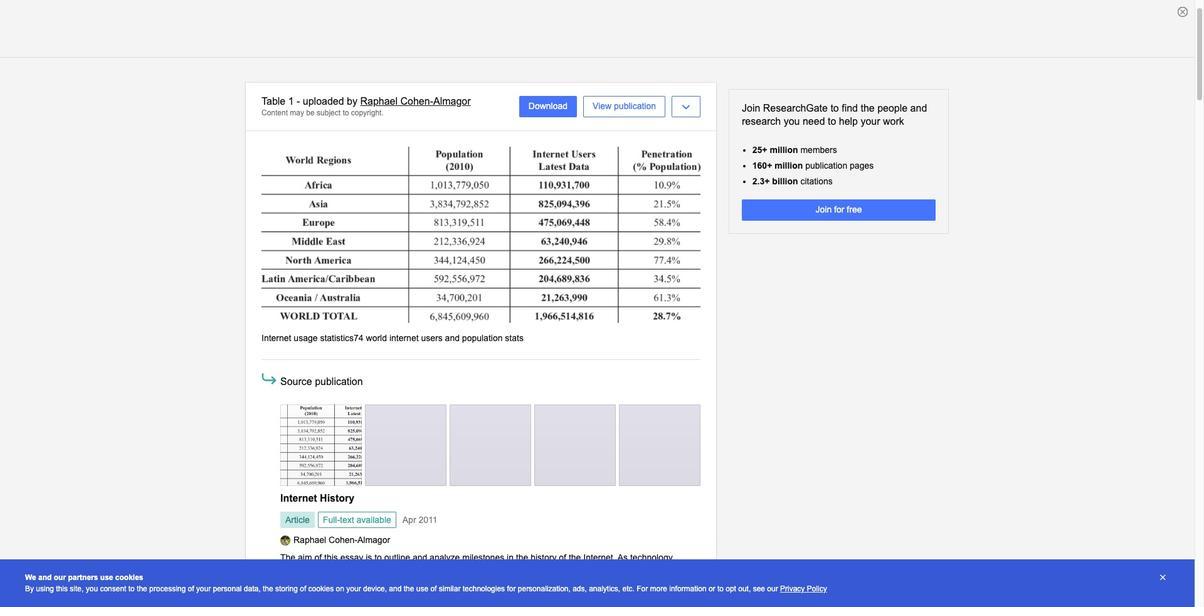 Task type: describe. For each thing, give the bounding box(es) containing it.
cohen- inside table 1 - uploaded by raphael cohen-almagor content may be subject to copyright.
[[401, 96, 433, 107]]

of right storing
[[300, 585, 306, 593]]

by using this site, you consent to the processing of your personal data, the storing of cookies on your device, and the use of similar technologies for personalization, ads, analytics, etc. for more information or to opt out, see our privacy policy
[[25, 585, 827, 593]]

1 vertical spatial cohen-
[[329, 535, 358, 545]]

milestones
[[462, 553, 504, 563]]

1 vertical spatial size m image
[[314, 445, 329, 461]]

and up devised
[[417, 564, 431, 574]]

help
[[839, 116, 858, 127]]

internet inside the aim of this essay is to outline and analyze milestones in the history of the internet. as technology advances, it presents new societal and ethical challenges. section ii concerns the formative years (1957- 1984). the early internet was devised and implemented in american research units, universities, and telecommunication companies that had vis...
[[347, 576, 376, 586]]

and right users
[[445, 333, 460, 343]]

opt
[[726, 585, 736, 593]]

researchgate
[[763, 103, 828, 114]]

join for free
[[816, 205, 862, 215]]

main content containing table 1
[[0, 83, 1195, 607]]

is
[[366, 553, 372, 563]]

the right data,
[[263, 585, 273, 593]]

join for free link
[[742, 200, 936, 221]]

personalization,
[[518, 585, 571, 593]]

ii
[[540, 564, 545, 574]]

full-
[[323, 515, 340, 525]]

raphael inside table 1 - uploaded by raphael cohen-almagor content may be subject to copyright.
[[360, 96, 398, 107]]

years
[[639, 564, 660, 574]]

1 horizontal spatial cookies
[[308, 585, 334, 593]]

0 horizontal spatial your
[[196, 585, 211, 593]]

to right or
[[718, 585, 724, 593]]

0 horizontal spatial this
[[56, 585, 68, 593]]

the up the concerns
[[569, 553, 581, 563]]

formative
[[600, 564, 636, 574]]

of left similar
[[431, 585, 437, 593]]

almagor inside table 1 - uploaded by raphael cohen-almagor content may be subject to copyright.
[[433, 96, 471, 107]]

article
[[285, 515, 310, 525]]

data,
[[244, 585, 261, 593]]

that
[[401, 587, 416, 597]]

view publication
[[593, 101, 656, 111]]

view
[[593, 101, 612, 111]]

2011
[[419, 515, 438, 525]]

to left 'find'
[[831, 103, 839, 114]]

find
[[842, 103, 858, 114]]

0 horizontal spatial size m image
[[260, 370, 279, 389]]

full-text available
[[323, 515, 391, 525]]

work
[[883, 116, 904, 127]]

raphael cohen-almagor image
[[280, 535, 290, 545]]

essay
[[340, 553, 363, 563]]

download link
[[519, 96, 577, 117]]

on
[[336, 585, 344, 593]]

publication for view publication
[[614, 101, 656, 111]]

the inside join researchgate to find the people and research you need to help your work
[[861, 103, 875, 114]]

and inside join researchgate to find the people and research you need to help your work
[[911, 103, 927, 114]]

1 vertical spatial for
[[507, 585, 516, 593]]

population
[[462, 333, 503, 343]]

new
[[366, 564, 382, 574]]

need
[[803, 116, 825, 127]]

device,
[[363, 585, 387, 593]]

table
[[262, 96, 286, 107]]

challenges.
[[462, 564, 506, 574]]

0 vertical spatial million
[[770, 145, 798, 155]]

history
[[531, 553, 557, 563]]

to inside table 1 - uploaded by raphael cohen-almagor content may be subject to copyright.
[[343, 108, 349, 117]]

billion
[[772, 176, 798, 186]]

0 vertical spatial use
[[100, 573, 113, 582]]

implemented
[[447, 576, 497, 586]]

be
[[306, 108, 315, 117]]

download
[[529, 101, 568, 111]]

processing
[[149, 585, 186, 593]]

users
[[421, 333, 443, 343]]

research inside join researchgate to find the people and research you need to help your work
[[742, 116, 781, 127]]

1 horizontal spatial use
[[416, 585, 428, 593]]

members
[[801, 145, 837, 155]]

internet for internet history
[[280, 493, 317, 504]]

we
[[25, 573, 36, 582]]

join for join researchgate to find the people and research you need to help your work
[[742, 103, 761, 114]]

internet.
[[584, 553, 616, 563]]

subject
[[317, 108, 341, 117]]

units,
[[584, 576, 605, 586]]

see
[[753, 585, 765, 593]]

statistics74
[[320, 333, 364, 343]]

the up units,
[[586, 564, 598, 574]]

table 1 - uploaded by raphael cohen-almagor content may be subject to copyright.
[[262, 96, 471, 117]]

view publication link
[[583, 96, 666, 117]]

1984).
[[280, 576, 305, 586]]

similar
[[439, 585, 461, 593]]

✕
[[1160, 573, 1166, 582]]

0 vertical spatial the
[[280, 553, 296, 563]]

may
[[290, 108, 304, 117]]

world
[[366, 333, 387, 343]]

for
[[637, 585, 648, 593]]

stats
[[505, 333, 524, 343]]

as
[[618, 553, 628, 563]]

and down '(1957-'
[[657, 576, 671, 586]]

information
[[669, 585, 707, 593]]

personal
[[213, 585, 242, 593]]



Task type: vqa. For each thing, say whether or not it's contained in the screenshot.
The Table 2 - Available Via License: Creative Commons Attribution 4.0 International Content May Be Subject To Copyright.
no



Task type: locate. For each thing, give the bounding box(es) containing it.
1 horizontal spatial in
[[507, 553, 514, 563]]

0 horizontal spatial use
[[100, 573, 113, 582]]

1 horizontal spatial the
[[308, 576, 323, 586]]

to down by
[[343, 108, 349, 117]]

1 horizontal spatial you
[[784, 116, 800, 127]]

by
[[25, 585, 34, 593]]

1 horizontal spatial research
[[742, 116, 781, 127]]

0 vertical spatial research
[[742, 116, 781, 127]]

internet history link
[[280, 493, 355, 504]]

the left had
[[404, 585, 414, 593]]

2 horizontal spatial publication
[[806, 160, 848, 170]]

privacy
[[780, 585, 805, 593]]

cookies up consent
[[115, 573, 143, 582]]

this inside the aim of this essay is to outline and analyze milestones in the history of the internet. as technology advances, it presents new societal and ethical challenges. section ii concerns the formative years (1957- 1984). the early internet was devised and implemented in american research units, universities, and telecommunication companies that had vis...
[[324, 553, 338, 563]]

your left personal
[[196, 585, 211, 593]]

pages
[[850, 160, 874, 170]]

content
[[262, 108, 288, 117]]

copyright.
[[351, 108, 384, 117]]

technology
[[630, 553, 673, 563]]

your right help
[[861, 116, 880, 127]]

1 horizontal spatial size m image
[[314, 445, 329, 461]]

research inside the aim of this essay is to outline and analyze milestones in the history of the internet. as technology advances, it presents new societal and ethical challenges. section ii concerns the formative years (1957- 1984). the early internet was devised and implemented in american research units, universities, and telecommunication companies that had vis...
[[548, 576, 582, 586]]

internet history
[[280, 493, 355, 504]]

publication for source publication
[[315, 377, 363, 387]]

internet left usage
[[262, 333, 291, 343]]

internet down new
[[347, 576, 376, 586]]

25+ million members 160+ million publication pages 2.3+ billion citations
[[753, 145, 874, 186]]

internet for internet usage statistics74 world internet users and population stats
[[262, 333, 291, 343]]

ads,
[[573, 585, 587, 593]]

you inside join researchgate to find the people and research you need to help your work
[[784, 116, 800, 127]]

0 vertical spatial cookies
[[115, 573, 143, 582]]

0 horizontal spatial raphael
[[294, 535, 326, 545]]

0 vertical spatial join
[[742, 103, 761, 114]]

0 vertical spatial this
[[324, 553, 338, 563]]

1 vertical spatial in
[[499, 576, 506, 586]]

1 vertical spatial research
[[548, 576, 582, 586]]

citations
[[801, 176, 833, 186]]

publication down members
[[806, 160, 848, 170]]

0 vertical spatial publication
[[614, 101, 656, 111]]

in up section
[[507, 553, 514, 563]]

size m image up 'internet history' link
[[314, 445, 329, 461]]

0 horizontal spatial you
[[86, 585, 98, 593]]

in down challenges.
[[499, 576, 506, 586]]

almagor
[[433, 96, 471, 107], [358, 535, 390, 545]]

had
[[418, 587, 433, 597]]

0 horizontal spatial research
[[548, 576, 582, 586]]

early
[[325, 576, 344, 586]]

0 horizontal spatial our
[[54, 573, 66, 582]]

160+
[[753, 160, 772, 170]]

to
[[831, 103, 839, 114], [343, 108, 349, 117], [828, 116, 836, 127], [375, 553, 382, 563], [128, 585, 135, 593], [718, 585, 724, 593]]

the up section
[[516, 553, 528, 563]]

text
[[340, 515, 354, 525]]

internet usage statistics74 world internet users and population stats image
[[262, 147, 701, 323]]

uploaded
[[303, 96, 344, 107]]

1 horizontal spatial for
[[834, 205, 845, 215]]

universities,
[[608, 576, 654, 586]]

2 horizontal spatial your
[[861, 116, 880, 127]]

the left processing
[[137, 585, 147, 593]]

2.3+
[[753, 176, 770, 186]]

✕ button
[[1157, 572, 1170, 583]]

american
[[508, 576, 545, 586]]

join up the 25+
[[742, 103, 761, 114]]

0 vertical spatial our
[[54, 573, 66, 582]]

0 vertical spatial internet
[[262, 333, 291, 343]]

0 vertical spatial raphael cohen-almagor link
[[360, 96, 471, 107]]

million right the 25+
[[770, 145, 798, 155]]

policy
[[807, 585, 827, 593]]

the up advances,
[[280, 553, 296, 563]]

your inside join researchgate to find the people and research you need to help your work
[[861, 116, 880, 127]]

1
[[288, 96, 294, 107]]

presents
[[330, 564, 363, 574]]

1 vertical spatial use
[[416, 585, 428, 593]]

societal
[[384, 564, 414, 574]]

to left help
[[828, 116, 836, 127]]

0 vertical spatial in
[[507, 553, 514, 563]]

raphael cohen-almagor link
[[360, 96, 471, 107], [280, 535, 390, 545]]

analyze
[[430, 553, 460, 563]]

1 vertical spatial our
[[767, 585, 778, 593]]

0 vertical spatial size m image
[[260, 370, 279, 389]]

you down we and our partners use cookies
[[86, 585, 98, 593]]

main content
[[0, 83, 1195, 607]]

raphael cohen-almagor link up copyright.
[[360, 96, 471, 107]]

use up consent
[[100, 573, 113, 582]]

1 vertical spatial almagor
[[358, 535, 390, 545]]

internet
[[389, 333, 419, 343]]

publication inside 25+ million members 160+ million publication pages 2.3+ billion citations
[[806, 160, 848, 170]]

1 vertical spatial million
[[775, 160, 803, 170]]

0 horizontal spatial in
[[499, 576, 506, 586]]

0 vertical spatial raphael
[[360, 96, 398, 107]]

for down section
[[507, 585, 516, 593]]

available
[[357, 515, 391, 525]]

you down researchgate
[[784, 116, 800, 127]]

million up billion
[[775, 160, 803, 170]]

cookies
[[115, 573, 143, 582], [308, 585, 334, 593]]

raphael up copyright.
[[360, 96, 398, 107]]

1 vertical spatial you
[[86, 585, 98, 593]]

publication right view
[[614, 101, 656, 111]]

raphael up aim
[[294, 535, 326, 545]]

1 horizontal spatial almagor
[[433, 96, 471, 107]]

devised
[[397, 576, 427, 586]]

companies
[[356, 587, 399, 597]]

0 vertical spatial cohen-
[[401, 96, 433, 107]]

this
[[324, 553, 338, 563], [56, 585, 68, 593]]

1 horizontal spatial cohen-
[[401, 96, 433, 107]]

and down societal
[[389, 585, 402, 593]]

it
[[323, 564, 327, 574]]

of right processing
[[188, 585, 194, 593]]

0 vertical spatial you
[[784, 116, 800, 127]]

our up using
[[54, 573, 66, 582]]

our right see
[[767, 585, 778, 593]]

by
[[347, 96, 358, 107]]

1 horizontal spatial publication
[[614, 101, 656, 111]]

consent
[[100, 585, 126, 593]]

research
[[742, 116, 781, 127], [548, 576, 582, 586]]

million
[[770, 145, 798, 155], [775, 160, 803, 170]]

this left site, in the bottom left of the page
[[56, 585, 68, 593]]

1 vertical spatial the
[[308, 576, 323, 586]]

join
[[742, 103, 761, 114], [816, 205, 832, 215]]

0 horizontal spatial the
[[280, 553, 296, 563]]

aim
[[298, 553, 312, 563]]

using
[[36, 585, 54, 593]]

the aim of this essay is to outline and analyze milestones in the history of the internet. as technology advances, it presents new societal and ethical challenges. section ii concerns the formative years (1957- 1984). the early internet was devised and implemented in american research units, universities, and telecommunication companies that had vis...
[[280, 553, 688, 597]]

the
[[280, 553, 296, 563], [308, 576, 323, 586]]

and up vis...
[[430, 576, 444, 586]]

0 vertical spatial almagor
[[433, 96, 471, 107]]

1 horizontal spatial raphael
[[360, 96, 398, 107]]

ethical
[[434, 564, 459, 574]]

research up the 25+
[[742, 116, 781, 127]]

technologies
[[463, 585, 505, 593]]

research down the concerns
[[548, 576, 582, 586]]

for left the free
[[834, 205, 845, 215]]

people
[[878, 103, 908, 114]]

0 horizontal spatial for
[[507, 585, 516, 593]]

1 horizontal spatial join
[[816, 205, 832, 215]]

of up the concerns
[[559, 553, 566, 563]]

section
[[508, 564, 538, 574]]

0 horizontal spatial cohen-
[[329, 535, 358, 545]]

analytics,
[[589, 585, 621, 593]]

internet up the article
[[280, 493, 317, 504]]

1 vertical spatial cookies
[[308, 585, 334, 593]]

(1957-
[[663, 564, 688, 574]]

and right outline
[[413, 553, 427, 563]]

out,
[[738, 585, 751, 593]]

publication right source
[[315, 377, 363, 387]]

1 horizontal spatial this
[[324, 553, 338, 563]]

your
[[861, 116, 880, 127], [196, 585, 211, 593], [346, 585, 361, 593]]

internet usage statistics74 world internet users and population stats
[[262, 333, 526, 343]]

raphael cohen-almagor link down full- at the bottom of the page
[[280, 535, 390, 545]]

2 vertical spatial publication
[[315, 377, 363, 387]]

or
[[709, 585, 715, 593]]

your right the 'on'
[[346, 585, 361, 593]]

usage
[[294, 333, 318, 343]]

2 vertical spatial internet
[[347, 576, 376, 586]]

partners
[[68, 573, 98, 582]]

telecommunication
[[280, 587, 354, 597]]

internet
[[262, 333, 291, 343], [280, 493, 317, 504], [347, 576, 376, 586]]

use right 'that'
[[416, 585, 428, 593]]

vis...
[[435, 587, 453, 597]]

size m image
[[260, 370, 279, 389], [314, 445, 329, 461]]

more
[[650, 585, 667, 593]]

0 vertical spatial for
[[834, 205, 845, 215]]

and right people
[[911, 103, 927, 114]]

history
[[320, 493, 355, 504]]

0 horizontal spatial almagor
[[358, 535, 390, 545]]

etc.
[[623, 585, 635, 593]]

source publication
[[280, 377, 363, 387]]

1 vertical spatial join
[[816, 205, 832, 215]]

1 horizontal spatial our
[[767, 585, 778, 593]]

this up it
[[324, 553, 338, 563]]

1 vertical spatial raphael
[[294, 535, 326, 545]]

the up telecommunication
[[308, 576, 323, 586]]

0 horizontal spatial cookies
[[115, 573, 143, 582]]

1 horizontal spatial your
[[346, 585, 361, 593]]

the right 'find'
[[861, 103, 875, 114]]

25+
[[753, 145, 768, 155]]

cohen-
[[401, 96, 433, 107], [329, 535, 358, 545]]

1 vertical spatial this
[[56, 585, 68, 593]]

to inside the aim of this essay is to outline and analyze milestones in the history of the internet. as technology advances, it presents new societal and ethical challenges. section ii concerns the formative years (1957- 1984). the early internet was devised and implemented in american research units, universities, and telecommunication companies that had vis...
[[375, 553, 382, 563]]

free
[[847, 205, 862, 215]]

0 horizontal spatial publication
[[315, 377, 363, 387]]

and up using
[[38, 573, 52, 582]]

1 vertical spatial internet
[[280, 493, 317, 504]]

0 horizontal spatial join
[[742, 103, 761, 114]]

to right consent
[[128, 585, 135, 593]]

of right aim
[[315, 553, 322, 563]]

we and our partners use cookies
[[25, 573, 143, 582]]

1 vertical spatial publication
[[806, 160, 848, 170]]

join down citations
[[816, 205, 832, 215]]

cookies left the 'on'
[[308, 585, 334, 593]]

advances,
[[280, 564, 320, 574]]

storing
[[275, 585, 298, 593]]

join inside join researchgate to find the people and research you need to help your work
[[742, 103, 761, 114]]

1 vertical spatial raphael cohen-almagor link
[[280, 535, 390, 545]]

join researchgate to find the people and research you need to help your work
[[742, 103, 927, 127]]

apr
[[403, 515, 416, 525]]

to right is
[[375, 553, 382, 563]]

of
[[315, 553, 322, 563], [559, 553, 566, 563], [188, 585, 194, 593], [300, 585, 306, 593], [431, 585, 437, 593]]

outline
[[384, 553, 410, 563]]

join for join for free
[[816, 205, 832, 215]]

size m image left source
[[260, 370, 279, 389]]

you
[[784, 116, 800, 127], [86, 585, 98, 593]]



